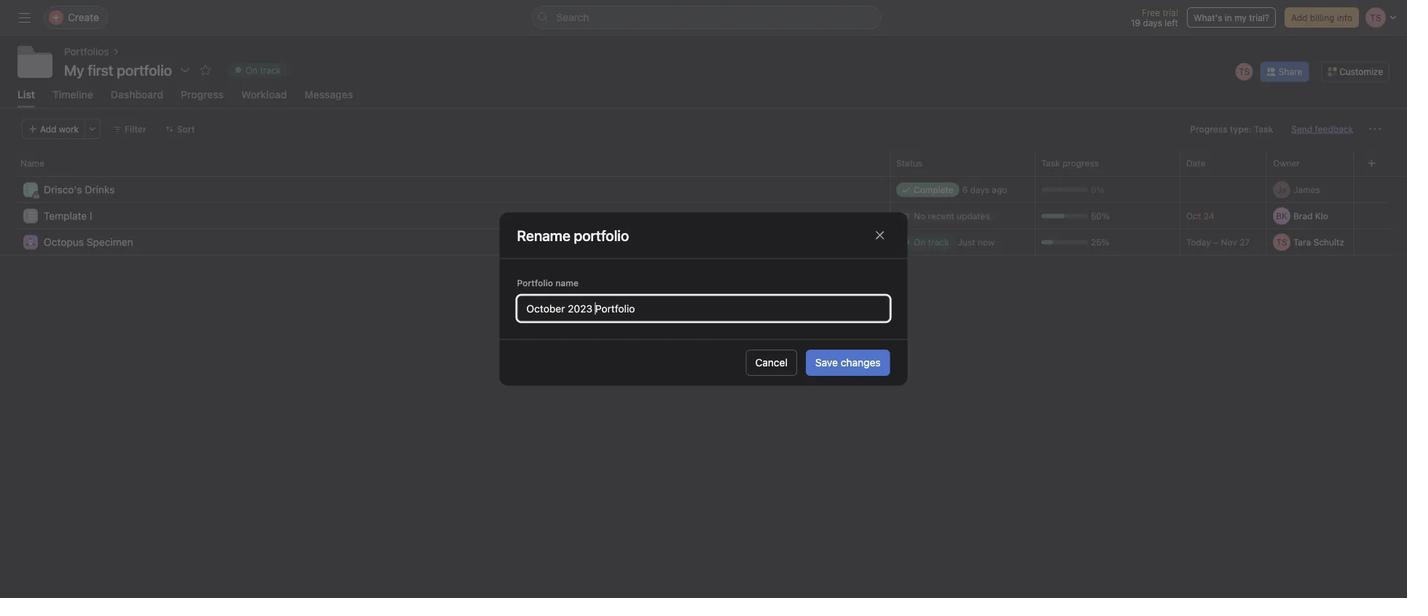 Task type: locate. For each thing, give the bounding box(es) containing it.
0 horizontal spatial days
[[970, 185, 989, 195]]

show options image
[[179, 64, 191, 76]]

feedback
[[1315, 124, 1353, 134]]

row
[[0, 149, 1407, 176], [0, 175, 1407, 177]]

add billing info
[[1291, 12, 1352, 23]]

cell containing on track
[[890, 229, 1035, 256]]

1 cell from the top
[[890, 176, 1035, 203]]

template i link
[[44, 208, 92, 224]]

save changes button
[[806, 350, 890, 376]]

free
[[1142, 7, 1160, 17]]

0 vertical spatial ts
[[1239, 67, 1250, 77]]

list
[[17, 88, 35, 100]]

add left work
[[40, 124, 56, 134]]

cell for drisco's drinks
[[890, 176, 1035, 203]]

days right 19
[[1143, 17, 1162, 28]]

no recent updates cell
[[890, 202, 1035, 229]]

workload
[[241, 88, 287, 100]]

19
[[1131, 17, 1141, 28]]

list image inside drisco's drinks cell
[[26, 185, 35, 194]]

ts left share button
[[1239, 67, 1250, 77]]

timeline link
[[52, 88, 93, 107]]

ts left "tara"
[[1276, 237, 1287, 247]]

2 row from the top
[[0, 175, 1407, 177]]

0 vertical spatial add
[[1291, 12, 1308, 23]]

updates
[[957, 211, 990, 221]]

days right 6
[[970, 185, 989, 195]]

list image inside template i cell
[[26, 212, 35, 220]]

drisco's drinks
[[44, 183, 115, 196]]

template i
[[44, 210, 92, 222]]

timeline
[[52, 88, 93, 100]]

rename portfolio
[[517, 227, 629, 244]]

–
[[1213, 237, 1219, 247]]

bk
[[1276, 211, 1288, 221]]

6
[[962, 185, 968, 195]]

1 vertical spatial list image
[[26, 212, 35, 220]]

cell inside drisco's drinks row
[[890, 176, 1035, 203]]

list image for template i
[[26, 212, 35, 220]]

add left billing
[[1291, 12, 1308, 23]]

list image
[[26, 185, 35, 194], [26, 212, 35, 220]]

cancel
[[755, 357, 788, 369]]

billing
[[1310, 12, 1335, 23]]

send feedback
[[1292, 124, 1353, 134]]

days
[[1143, 17, 1162, 28], [970, 185, 989, 195]]

list image for drisco's drinks
[[26, 185, 35, 194]]

6 days ago
[[962, 185, 1007, 195]]

1 vertical spatial ts
[[1276, 237, 1287, 247]]

1 row from the top
[[0, 149, 1407, 176]]

my
[[1235, 12, 1247, 23]]

portfolio name
[[517, 278, 579, 288]]

work
[[59, 124, 79, 134]]

drisco's drinks cell
[[0, 176, 890, 205]]

workload link
[[241, 88, 287, 107]]

0 vertical spatial cell
[[890, 176, 1035, 203]]

dashboard
[[111, 88, 163, 100]]

send feedback link
[[1292, 122, 1353, 135]]

2 cell from the top
[[890, 229, 1035, 256]]

progress link
[[181, 88, 224, 107]]

info
[[1337, 12, 1352, 23]]

messages link
[[304, 88, 353, 107]]

cell
[[890, 176, 1035, 203], [890, 229, 1035, 256]]

1 vertical spatial days
[[970, 185, 989, 195]]

list image down name
[[26, 185, 35, 194]]

1 vertical spatial cell
[[890, 229, 1035, 256]]

0 horizontal spatial add
[[40, 124, 56, 134]]

1 horizontal spatial add
[[1291, 12, 1308, 23]]

1 list image from the top
[[26, 185, 35, 194]]

name
[[555, 278, 579, 288]]

list image up rocket image
[[26, 212, 35, 220]]

share button
[[1260, 62, 1309, 82]]

ts inside "octopus specimen" row
[[1276, 237, 1287, 247]]

status
[[896, 158, 923, 168]]

ts
[[1239, 67, 1250, 77], [1276, 237, 1287, 247]]

in
[[1225, 12, 1232, 23]]

0 vertical spatial days
[[1143, 17, 1162, 28]]

add
[[1291, 12, 1308, 23], [40, 124, 56, 134]]

0 vertical spatial list image
[[26, 185, 35, 194]]

1 horizontal spatial days
[[1143, 17, 1162, 28]]

messages
[[304, 88, 353, 100]]

1 horizontal spatial ts
[[1276, 237, 1287, 247]]

what's
[[1194, 12, 1222, 23]]

2 list image from the top
[[26, 212, 35, 220]]

oct 24
[[1186, 211, 1214, 221]]

james
[[1293, 185, 1320, 195]]

None text field
[[517, 295, 890, 322]]

cell containing complete
[[890, 176, 1035, 203]]

changes
[[841, 357, 881, 369]]

nov
[[1221, 237, 1237, 247]]

row containing name
[[0, 149, 1407, 176]]

1 vertical spatial add
[[40, 124, 56, 134]]

octopus specimen row
[[0, 229, 1407, 257]]

what's in my trial?
[[1194, 12, 1269, 23]]

oct
[[1186, 211, 1201, 221]]

cell inside "octopus specimen" row
[[890, 229, 1035, 256]]



Task type: describe. For each thing, give the bounding box(es) containing it.
trial
[[1163, 7, 1178, 17]]

octopus specimen link
[[44, 234, 133, 250]]

days inside free trial 19 days left
[[1143, 17, 1162, 28]]

search list box
[[532, 6, 881, 29]]

drisco's drinks link
[[44, 182, 115, 198]]

progress
[[1063, 158, 1099, 168]]

portfolio
[[517, 278, 553, 288]]

drinks
[[85, 183, 115, 196]]

50%
[[1091, 211, 1110, 221]]

brad
[[1293, 211, 1313, 221]]

rocket image
[[26, 238, 35, 247]]

25%
[[1091, 237, 1110, 247]]

ja
[[1277, 185, 1287, 195]]

days inside cell
[[970, 185, 989, 195]]

just now
[[958, 237, 995, 247]]

drisco's
[[44, 183, 82, 196]]

task
[[1041, 158, 1060, 168]]

no recent updates
[[914, 211, 990, 221]]

specimen
[[87, 236, 133, 248]]

none text field inside rename portfolio 'dialog'
[[517, 295, 890, 322]]

name
[[20, 158, 44, 168]]

cell for octopus specimen
[[890, 229, 1035, 256]]

add for add billing info
[[1291, 12, 1308, 23]]

search
[[556, 11, 589, 23]]

no
[[914, 211, 925, 221]]

just
[[958, 237, 975, 247]]

add billing info button
[[1285, 7, 1359, 28]]

add to starred image
[[200, 64, 211, 76]]

octopus
[[44, 236, 84, 248]]

schultz
[[1314, 237, 1344, 247]]

my first portfolio
[[64, 61, 172, 78]]

brad klo
[[1293, 211, 1328, 221]]

today
[[1186, 237, 1211, 247]]

owner
[[1273, 158, 1300, 168]]

progress
[[181, 88, 224, 100]]

recent
[[928, 211, 954, 221]]

left
[[1165, 17, 1178, 28]]

27
[[1240, 237, 1250, 247]]

save changes
[[815, 357, 881, 369]]

on track
[[914, 237, 949, 247]]

task progress
[[1041, 158, 1099, 168]]

first portfolio
[[88, 61, 172, 78]]

octopus specimen
[[44, 236, 133, 248]]

i
[[90, 210, 92, 222]]

search button
[[532, 6, 881, 29]]

tara
[[1293, 237, 1311, 247]]

0 horizontal spatial ts
[[1239, 67, 1250, 77]]

tara schultz
[[1293, 237, 1344, 247]]

send
[[1292, 124, 1313, 134]]

today – nov 27
[[1186, 237, 1250, 247]]

template i cell
[[0, 202, 890, 231]]

free trial 19 days left
[[1131, 7, 1178, 28]]

my
[[64, 61, 84, 78]]

24
[[1204, 211, 1214, 221]]

add field image
[[1367, 159, 1376, 167]]

list link
[[17, 88, 35, 107]]

template i row
[[0, 202, 1407, 231]]

add work button
[[22, 119, 85, 139]]

trial?
[[1249, 12, 1269, 23]]

klo
[[1315, 211, 1328, 221]]

track
[[928, 237, 949, 247]]

rename portfolio dialog
[[500, 212, 908, 386]]

close this dialog image
[[874, 230, 886, 241]]

dashboard link
[[111, 88, 163, 107]]

now
[[978, 237, 995, 247]]

date
[[1186, 158, 1206, 168]]

complete
[[914, 185, 953, 195]]

on
[[914, 237, 926, 247]]

add work
[[40, 124, 79, 134]]

template
[[44, 210, 87, 222]]

cancel button
[[746, 350, 797, 376]]

what's in my trial? button
[[1187, 7, 1276, 28]]

drisco's drinks row
[[0, 176, 1407, 205]]

share
[[1279, 67, 1302, 77]]

0%
[[1091, 185, 1104, 195]]

ago
[[992, 185, 1007, 195]]

save
[[815, 357, 838, 369]]

add for add work
[[40, 124, 56, 134]]

octopus specimen cell
[[0, 229, 890, 257]]

portfolios link
[[64, 44, 109, 60]]

portfolios
[[64, 46, 109, 58]]



Task type: vqa. For each thing, say whether or not it's contained in the screenshot.
"TS" to the left
yes



